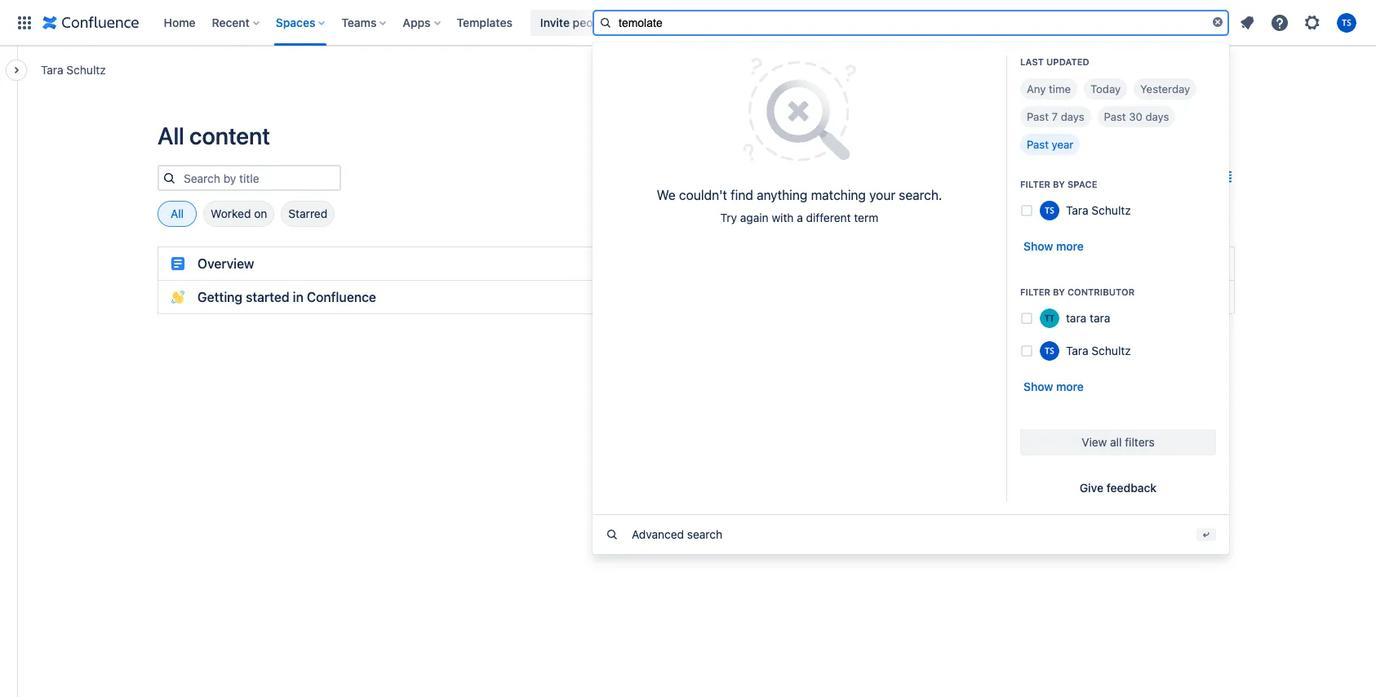 Task type: locate. For each thing, give the bounding box(es) containing it.
filter down past year button
[[1021, 178, 1051, 189]]

show more up view
[[1024, 379, 1084, 393]]

2 27, from the top
[[1003, 291, 1016, 303]]

1 filter from the top
[[1021, 178, 1051, 189]]

2 vertical spatial tara
[[1066, 343, 1089, 357]]

all content
[[158, 122, 270, 149]]

0 vertical spatial september
[[949, 257, 1000, 269]]

1 2023 from the top
[[1019, 257, 1043, 269]]

1 vertical spatial filter
[[1021, 286, 1051, 297]]

tara
[[1066, 311, 1087, 325], [1090, 311, 1111, 325]]

a
[[797, 210, 803, 224]]

Search by title field
[[179, 167, 340, 189]]

2 2023 from the top
[[1019, 291, 1043, 303]]

1 vertical spatial by
[[1053, 286, 1065, 297]]

2 by from the top
[[1053, 286, 1065, 297]]

find
[[731, 187, 753, 202]]

time
[[1049, 82, 1071, 95]]

more up view
[[1056, 379, 1084, 393]]

1 vertical spatial 2023
[[1019, 291, 1043, 303]]

tara schultz right expand sidebar image
[[41, 62, 106, 76]]

schultz down tara tara at the top right
[[1092, 343, 1131, 357]]

space
[[1068, 178, 1098, 189]]

tara down the 'contributor'
[[1090, 311, 1111, 325]]

2 september 27, 2023 from the top
[[949, 291, 1043, 303]]

invite people
[[540, 15, 610, 29]]

0 vertical spatial more
[[1056, 239, 1084, 253]]

all inside "button"
[[171, 207, 184, 220]]

tara schultz
[[41, 62, 106, 76], [1066, 203, 1131, 217], [1066, 343, 1131, 357]]

2 filter from the top
[[1021, 286, 1051, 297]]

view
[[1082, 435, 1107, 449]]

tara down tara tara at the top right
[[1066, 343, 1089, 357]]

confluence
[[307, 290, 376, 305]]

last updated option group
[[1021, 78, 1216, 155]]

2023 up filter by contributor
[[1019, 257, 1043, 269]]

2 tara from the left
[[1090, 311, 1111, 325]]

2 more from the top
[[1056, 379, 1084, 393]]

september for overview
[[949, 257, 1000, 269]]

tara right expand sidebar image
[[41, 62, 63, 76]]

schultz down space at top
[[1092, 203, 1131, 217]]

0 vertical spatial by
[[1053, 178, 1065, 189]]

search
[[687, 527, 723, 541]]

started
[[246, 290, 290, 305]]

by left space at top
[[1053, 178, 1065, 189]]

1 vertical spatial schultz
[[1092, 203, 1131, 217]]

home link
[[159, 9, 200, 36]]

september 27, 2023 for overview
[[949, 257, 1043, 269]]

september
[[949, 257, 1000, 269], [949, 291, 1000, 303]]

past year
[[1027, 138, 1074, 151]]

1 vertical spatial 27,
[[1003, 291, 1016, 303]]

updated
[[1047, 56, 1090, 67]]

all for all
[[171, 207, 184, 220]]

0 horizontal spatial days
[[1061, 110, 1085, 123]]

1 vertical spatial show
[[1024, 379, 1053, 393]]

show more button up view
[[1014, 374, 1094, 400]]

by for tara
[[1053, 178, 1065, 189]]

schultz inside tara schultz link
[[66, 62, 106, 76]]

show
[[1024, 239, 1053, 253], [1024, 379, 1053, 393]]

all up page image
[[171, 207, 184, 220]]

2023 left the 'contributor'
[[1019, 291, 1043, 303]]

0 vertical spatial show
[[1024, 239, 1053, 253]]

all
[[158, 122, 184, 149], [171, 207, 184, 220]]

tara schultz down tara tara at the top right
[[1066, 343, 1131, 357]]

filter for tara tara
[[1021, 286, 1051, 297]]

1 vertical spatial september
[[949, 291, 1000, 303]]

2023 for overview
[[1019, 257, 1043, 269]]

0 vertical spatial filter
[[1021, 178, 1051, 189]]

2 vertical spatial schultz
[[1092, 343, 1131, 357]]

tara down space at top
[[1066, 203, 1089, 217]]

global element
[[10, 0, 1063, 45]]

filter left the 'contributor'
[[1021, 286, 1051, 297]]

0 vertical spatial tara
[[41, 62, 63, 76]]

show more button up filter by contributor
[[1014, 233, 1094, 259]]

0 vertical spatial 27,
[[1003, 257, 1016, 269]]

getting started in confluence
[[198, 290, 376, 305]]

we
[[657, 187, 676, 202]]

1 vertical spatial tara schultz
[[1066, 203, 1131, 217]]

past 30 days button
[[1098, 106, 1176, 127]]

september 27, 2023 for getting started in confluence
[[949, 291, 1043, 303]]

we couldn't find anything matching your search. banner
[[0, 0, 1377, 554]]

filters
[[1125, 435, 1155, 449]]

1 days from the left
[[1061, 110, 1085, 123]]

0 vertical spatial show more button
[[1014, 233, 1094, 259]]

1 vertical spatial september 27, 2023
[[949, 291, 1043, 303]]

tara down filter by contributor
[[1066, 311, 1087, 325]]

1 by from the top
[[1053, 178, 1065, 189]]

filter
[[1021, 178, 1051, 189], [1021, 286, 1051, 297]]

1 september from the top
[[949, 257, 1000, 269]]

more
[[1056, 239, 1084, 253], [1056, 379, 1084, 393]]

worked on button
[[203, 201, 275, 227]]

view all filters
[[1082, 435, 1155, 449]]

we couldn't find anything matching your search. try again with a different term
[[657, 187, 942, 224]]

1 tara from the left
[[1066, 311, 1087, 325]]

all for all content
[[158, 122, 184, 149]]

different
[[806, 210, 851, 224]]

1 vertical spatial all
[[171, 207, 184, 220]]

filter by contributor
[[1021, 286, 1135, 297]]

give feedback button
[[1070, 475, 1167, 501]]

confluence image
[[42, 13, 139, 32], [42, 13, 139, 32]]

past for past 30 days
[[1104, 110, 1126, 123]]

2 september from the top
[[949, 291, 1000, 303]]

schultz right expand sidebar image
[[66, 62, 106, 76]]

by for tara
[[1053, 286, 1065, 297]]

1 27, from the top
[[1003, 257, 1016, 269]]

appswitcher icon image
[[15, 13, 34, 32]]

2023
[[1019, 257, 1043, 269], [1019, 291, 1043, 303]]

templates
[[457, 15, 513, 29]]

invite
[[540, 15, 570, 29]]

0 horizontal spatial tara
[[1066, 311, 1087, 325]]

september 27, 2023
[[949, 257, 1043, 269], [949, 291, 1043, 303]]

teams
[[342, 15, 377, 29]]

try
[[721, 210, 737, 224]]

past
[[1027, 110, 1049, 123], [1104, 110, 1126, 123], [1027, 138, 1049, 151]]

past year button
[[1021, 133, 1080, 155]]

past for past 7 days
[[1027, 110, 1049, 123]]

days right '30'
[[1146, 110, 1169, 123]]

by
[[1053, 178, 1065, 189], [1053, 286, 1065, 297]]

days
[[1061, 110, 1085, 123], [1146, 110, 1169, 123]]

more up filter by contributor
[[1056, 239, 1084, 253]]

people
[[573, 15, 610, 29]]

days right 7
[[1061, 110, 1085, 123]]

1 vertical spatial show more button
[[1014, 374, 1094, 400]]

30
[[1129, 110, 1143, 123]]

0 vertical spatial all
[[158, 122, 184, 149]]

1 more from the top
[[1056, 239, 1084, 253]]

1 vertical spatial tara
[[1066, 203, 1089, 217]]

0 vertical spatial schultz
[[66, 62, 106, 76]]

:wave: image
[[171, 291, 185, 304], [171, 291, 185, 304]]

7
[[1052, 110, 1058, 123]]

tara
[[41, 62, 63, 76], [1066, 203, 1089, 217], [1066, 343, 1089, 357]]

page image
[[171, 257, 185, 270]]

advanced
[[632, 527, 684, 541]]

notification icon image
[[1238, 13, 1257, 32]]

show more up filter by contributor
[[1024, 239, 1084, 253]]

any time button
[[1021, 78, 1078, 99]]

term
[[854, 210, 879, 224]]

past left 'year'
[[1027, 138, 1049, 151]]

show more button
[[1014, 233, 1094, 259], [1014, 374, 1094, 400]]

filter by space
[[1021, 178, 1098, 189]]

tara schultz down space at top
[[1066, 203, 1131, 217]]

clear search session image
[[1212, 15, 1225, 28]]

0 vertical spatial september 27, 2023
[[949, 257, 1043, 269]]

1 vertical spatial more
[[1056, 379, 1084, 393]]

recent
[[212, 15, 250, 29]]

27,
[[1003, 257, 1016, 269], [1003, 291, 1016, 303]]

advanced search image
[[606, 528, 619, 541]]

1 horizontal spatial tara
[[1090, 311, 1111, 325]]

recent button
[[207, 9, 266, 36]]

show more
[[1024, 239, 1084, 253], [1024, 379, 1084, 393]]

starred
[[288, 207, 328, 220]]

past left 7
[[1027, 110, 1049, 123]]

advanced search link
[[593, 515, 1230, 554]]

schultz
[[66, 62, 106, 76], [1092, 203, 1131, 217], [1092, 343, 1131, 357]]

2 show from the top
[[1024, 379, 1053, 393]]

yesterday button
[[1134, 78, 1197, 99]]

1 show more button from the top
[[1014, 233, 1094, 259]]

last updated
[[1021, 56, 1090, 67]]

1 horizontal spatial days
[[1146, 110, 1169, 123]]

by left the 'contributor'
[[1053, 286, 1065, 297]]

0 vertical spatial 2023
[[1019, 257, 1043, 269]]

past left '30'
[[1104, 110, 1126, 123]]

2 show more button from the top
[[1014, 374, 1094, 400]]

1 vertical spatial show more
[[1024, 379, 1084, 393]]

1 september 27, 2023 from the top
[[949, 257, 1043, 269]]

today
[[1091, 82, 1121, 95]]

0 vertical spatial show more
[[1024, 239, 1084, 253]]

2 days from the left
[[1146, 110, 1169, 123]]

all left content
[[158, 122, 184, 149]]



Task type: vqa. For each thing, say whether or not it's contained in the screenshot.
Most
no



Task type: describe. For each thing, give the bounding box(es) containing it.
templates link
[[452, 9, 518, 36]]

home
[[164, 15, 196, 29]]

invite people button
[[531, 9, 619, 36]]

all button
[[158, 201, 197, 227]]

today button
[[1084, 78, 1128, 99]]

on
[[254, 207, 267, 220]]

more for 2nd show more button from the bottom
[[1056, 239, 1084, 253]]

worked
[[211, 207, 251, 220]]

help icon image
[[1270, 13, 1290, 32]]

spaces
[[276, 15, 315, 29]]

oldest
[[1021, 171, 1056, 185]]

yesterday
[[1141, 82, 1191, 95]]

expand sidebar image
[[0, 54, 36, 87]]

2023 for getting started in confluence
[[1019, 291, 1043, 303]]

again
[[740, 210, 769, 224]]

search no results image
[[743, 55, 857, 163]]

all
[[1110, 435, 1122, 449]]

your profile and preferences image
[[1337, 13, 1357, 32]]

september for getting started in confluence
[[949, 291, 1000, 303]]

past for past year
[[1027, 138, 1049, 151]]

create link
[[629, 9, 685, 36]]

past 30 days
[[1104, 110, 1169, 123]]

view all filters link
[[1021, 429, 1216, 455]]

past 7 days
[[1027, 110, 1085, 123]]

search image
[[599, 16, 612, 29]]

give feedback
[[1080, 480, 1157, 494]]

filter for tara schultz
[[1021, 178, 1051, 189]]

2 show more from the top
[[1024, 379, 1084, 393]]

tara tara
[[1066, 311, 1111, 325]]

spaces button
[[271, 9, 332, 36]]

27, for overview
[[1003, 257, 1016, 269]]

contributor
[[1068, 286, 1135, 297]]

apps
[[403, 15, 431, 29]]

apps button
[[398, 9, 447, 36]]

teams button
[[337, 9, 393, 36]]

anything
[[757, 187, 808, 202]]

any time
[[1027, 82, 1071, 95]]

days for past 7 days
[[1061, 110, 1085, 123]]

27, for getting started in confluence
[[1003, 291, 1016, 303]]

create
[[639, 15, 675, 29]]

with
[[772, 210, 794, 224]]

couldn't
[[679, 187, 727, 202]]

1 show from the top
[[1024, 239, 1053, 253]]

more for second show more button from the top of the we couldn't find anything matching your search. banner
[[1056, 379, 1084, 393]]

compact list image
[[1216, 167, 1235, 187]]

year
[[1052, 138, 1074, 151]]

Search Confluence field
[[593, 9, 1230, 36]]

getting
[[198, 290, 243, 305]]

starred button
[[281, 201, 335, 227]]

matching
[[811, 187, 866, 202]]

0 vertical spatial tara schultz
[[41, 62, 106, 76]]

in
[[293, 290, 304, 305]]

overview
[[198, 256, 254, 271]]

worked on
[[211, 207, 267, 220]]

settings icon image
[[1303, 13, 1323, 32]]

give
[[1080, 480, 1104, 494]]

last
[[1021, 56, 1044, 67]]

1 show more from the top
[[1024, 239, 1084, 253]]

tara schultz link
[[41, 62, 106, 78]]

days for past 30 days
[[1146, 110, 1169, 123]]

your
[[870, 187, 896, 202]]

feedback
[[1107, 480, 1157, 494]]

any
[[1027, 82, 1046, 95]]

content
[[190, 122, 270, 149]]

advanced search
[[632, 527, 723, 541]]

past 7 days button
[[1021, 106, 1091, 127]]

2 vertical spatial tara schultz
[[1066, 343, 1131, 357]]

search.
[[899, 187, 942, 202]]



